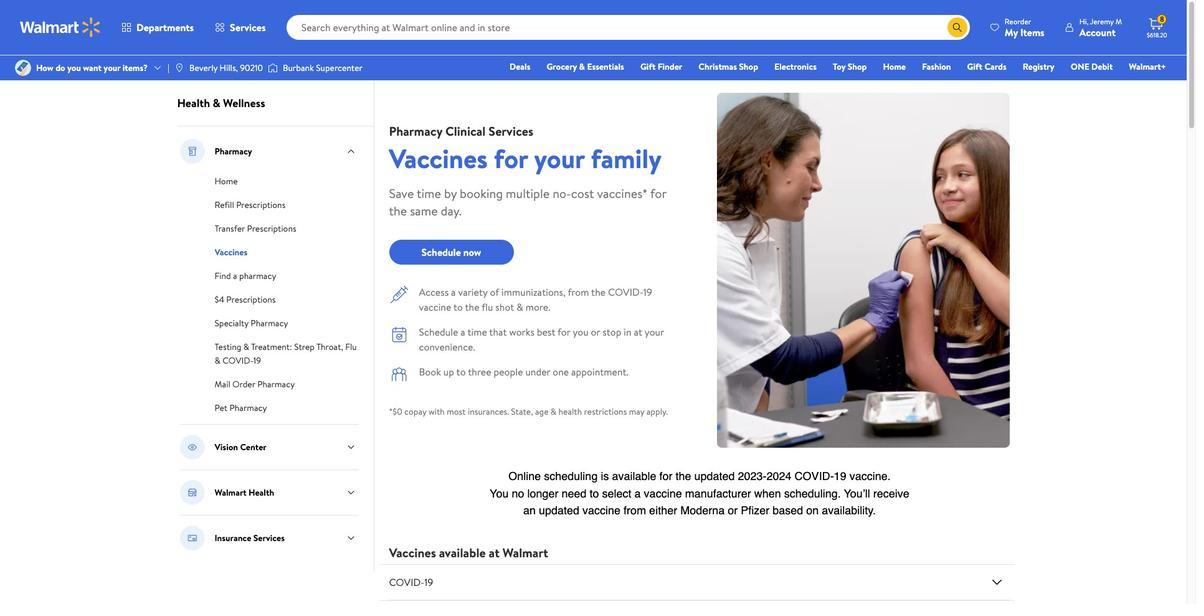 Task type: locate. For each thing, give the bounding box(es) containing it.
0 vertical spatial home
[[883, 60, 906, 73]]

1 vertical spatial 19
[[253, 354, 261, 367]]

0 horizontal spatial 19
[[253, 354, 261, 367]]

2 shop from the left
[[848, 60, 867, 73]]

2 vertical spatial covid-
[[389, 576, 424, 589]]

services button
[[204, 12, 276, 42]]

home link left fashion link
[[877, 60, 911, 74]]

1 horizontal spatial gift
[[967, 60, 982, 73]]

age
[[535, 406, 549, 418]]

schedule inside schedule a time that works best for you or stop in at your convenience.
[[419, 325, 458, 339]]

hills,
[[220, 62, 238, 74]]

the
[[389, 202, 407, 219], [591, 285, 606, 299], [465, 300, 479, 314]]

shot
[[495, 300, 514, 314]]

same
[[410, 202, 438, 219]]

prescriptions up specialty pharmacy link
[[226, 293, 276, 306]]

best
[[537, 325, 555, 339]]

1 horizontal spatial for
[[558, 325, 570, 339]]

0 horizontal spatial walmart
[[215, 487, 247, 499]]

refill
[[215, 199, 234, 211]]

0 horizontal spatial health
[[177, 95, 210, 111]]

0 vertical spatial for
[[494, 140, 528, 177]]

0 vertical spatial you
[[67, 62, 81, 74]]

prescriptions
[[236, 199, 286, 211], [247, 222, 296, 235], [226, 293, 276, 306]]

& right shot
[[517, 300, 523, 314]]

0 vertical spatial the
[[389, 202, 407, 219]]

$618.20
[[1147, 31, 1167, 39]]

testing & treatment: strep throat, flu & covid-19 link
[[215, 340, 357, 367]]

2 horizontal spatial covid-
[[608, 285, 643, 299]]

1 horizontal spatial  image
[[174, 63, 184, 73]]

1 vertical spatial you
[[573, 325, 589, 339]]

a right the find
[[233, 270, 237, 282]]

 image right 90210
[[268, 62, 278, 74]]

you inside schedule a time that works best for you or stop in at your convenience.
[[573, 325, 589, 339]]

save time by booking multiple no-cost vaccines* for the same day.
[[389, 185, 666, 219]]

0 vertical spatial health
[[177, 95, 210, 111]]

& down testing
[[215, 354, 220, 367]]

2 vertical spatial vaccines
[[389, 545, 436, 561]]

gift left the finder
[[640, 60, 656, 73]]

walmart+ link
[[1123, 60, 1172, 74]]

shop right christmas
[[739, 60, 758, 73]]

for inside save time by booking multiple no-cost vaccines* for the same day.
[[650, 185, 666, 202]]

for inside schedule a time that works best for you or stop in at your convenience.
[[558, 325, 570, 339]]

one debit link
[[1065, 60, 1118, 74]]

1 vertical spatial schedule
[[419, 325, 458, 339]]

services up 90210
[[230, 21, 266, 34]]

testing & treatment: strep throat, flu & covid-19
[[215, 341, 357, 367]]

$4 prescriptions link
[[215, 292, 276, 306]]

1 horizontal spatial walmart
[[503, 545, 548, 561]]

0 vertical spatial your
[[104, 62, 120, 74]]

to down variety
[[453, 300, 463, 314]]

19 for testing & treatment: strep throat, flu & covid-19
[[253, 354, 261, 367]]

0 vertical spatial covid-
[[608, 285, 643, 299]]

vision center image
[[180, 435, 205, 460]]

services right insurance
[[253, 532, 285, 544]]

clinical
[[445, 123, 486, 140]]

0 horizontal spatial for
[[494, 140, 528, 177]]

you left the or
[[573, 325, 589, 339]]

walmart
[[215, 487, 247, 499], [503, 545, 548, 561]]

christmas
[[699, 60, 737, 73]]

vaccines for vaccines
[[215, 246, 247, 259]]

vision
[[215, 441, 238, 454]]

gift
[[640, 60, 656, 73], [967, 60, 982, 73]]

0 horizontal spatial shop
[[739, 60, 758, 73]]

gift left cards
[[967, 60, 982, 73]]

burbank supercenter
[[283, 62, 363, 74]]

book
[[419, 365, 441, 379]]

services inside popup button
[[230, 21, 266, 34]]

a left variety
[[451, 285, 456, 299]]

account
[[1079, 25, 1116, 39]]

0 horizontal spatial home
[[215, 175, 238, 188]]

0 vertical spatial a
[[233, 270, 237, 282]]

home up refill
[[215, 175, 238, 188]]

 image
[[15, 60, 31, 76], [268, 62, 278, 74], [174, 63, 184, 73]]

0 horizontal spatial home link
[[215, 174, 238, 188]]

booking
[[460, 185, 503, 202]]

a up convenience.
[[461, 325, 465, 339]]

for inside pharmacy clinical services vaccines for your family
[[494, 140, 528, 177]]

0 vertical spatial services
[[230, 21, 266, 34]]

time inside schedule a time that works best for you or stop in at your convenience.
[[467, 325, 487, 339]]

2 vertical spatial 19
[[424, 576, 433, 589]]

0 vertical spatial time
[[417, 185, 441, 202]]

home link up refill
[[215, 174, 238, 188]]

health
[[177, 95, 210, 111], [249, 487, 274, 499]]

do
[[56, 62, 65, 74]]

your right want
[[104, 62, 120, 74]]

time up same
[[417, 185, 441, 202]]

restrictions
[[584, 406, 627, 418]]

Walmart Site-Wide search field
[[286, 15, 970, 40]]

2 horizontal spatial a
[[461, 325, 465, 339]]

schedule left now
[[421, 245, 461, 259]]

1 vertical spatial vaccines
[[215, 246, 247, 259]]

your up no-
[[534, 140, 585, 177]]

& left wellness
[[213, 95, 220, 111]]

vaccines up by
[[389, 140, 488, 177]]

home left fashion link
[[883, 60, 906, 73]]

a for variety
[[451, 285, 456, 299]]

for right best
[[558, 325, 570, 339]]

covid- inside access a variety of immunizations, from the covid-19 vaccine to the flu shot & more.
[[608, 285, 643, 299]]

health down center
[[249, 487, 274, 499]]

$4 prescriptions
[[215, 293, 276, 306]]

essentials
[[587, 60, 624, 73]]

for up the multiple
[[494, 140, 528, 177]]

beverly
[[189, 62, 218, 74]]

2 horizontal spatial 19
[[643, 285, 652, 299]]

prescriptions down refill prescriptions
[[247, 222, 296, 235]]

from
[[568, 285, 589, 299]]

1 horizontal spatial the
[[465, 300, 479, 314]]

prescriptions for refill prescriptions
[[236, 199, 286, 211]]

grocery
[[547, 60, 577, 73]]

1 horizontal spatial covid-
[[389, 576, 424, 589]]

1 horizontal spatial shop
[[848, 60, 867, 73]]

0 horizontal spatial time
[[417, 185, 441, 202]]

1 horizontal spatial home
[[883, 60, 906, 73]]

pet pharmacy
[[215, 402, 267, 414]]

find a pharmacy
[[215, 270, 276, 282]]

one debit
[[1071, 60, 1113, 73]]

you
[[67, 62, 81, 74], [573, 325, 589, 339]]

specialty
[[215, 317, 249, 330]]

schedule inside button
[[421, 245, 461, 259]]

19 inside testing & treatment: strep throat, flu & covid-19
[[253, 354, 261, 367]]

1 vertical spatial a
[[451, 285, 456, 299]]

covid-19
[[389, 576, 433, 589]]

to right up
[[456, 365, 466, 379]]

treatment:
[[251, 341, 292, 353]]

 image for burbank
[[268, 62, 278, 74]]

shop
[[739, 60, 758, 73], [848, 60, 867, 73]]

0 horizontal spatial your
[[104, 62, 120, 74]]

2 gift from the left
[[967, 60, 982, 73]]

covid- inside testing & treatment: strep throat, flu & covid-19
[[222, 354, 253, 367]]

1 vertical spatial time
[[467, 325, 487, 339]]

health & wellness
[[177, 95, 265, 111]]

pet pharmacy link
[[215, 401, 267, 414]]

0 vertical spatial vaccines
[[389, 140, 488, 177]]

specialty pharmacy link
[[215, 316, 288, 330]]

your right in at bottom right
[[645, 325, 664, 339]]

prescriptions for $4 prescriptions
[[226, 293, 276, 306]]

1 vertical spatial services
[[489, 123, 533, 140]]

you right do
[[67, 62, 81, 74]]

pharmacy
[[239, 270, 276, 282]]

or
[[591, 325, 600, 339]]

time left that
[[467, 325, 487, 339]]

0 vertical spatial home link
[[877, 60, 911, 74]]

vaccines for vaccines available at walmart
[[389, 545, 436, 561]]

2 horizontal spatial the
[[591, 285, 606, 299]]

by
[[444, 185, 457, 202]]

0 horizontal spatial the
[[389, 202, 407, 219]]

2 vertical spatial your
[[645, 325, 664, 339]]

pharmacy left clinical on the top of page
[[389, 123, 442, 140]]

*$0 copay with most insurances. state, age & health restrictions may apply.
[[389, 406, 668, 418]]

immunizations,
[[502, 285, 566, 299]]

search icon image
[[952, 22, 962, 32]]

my
[[1005, 25, 1018, 39]]

for right vaccines* in the top of the page
[[650, 185, 666, 202]]

schedule for schedule a time that works best for you or stop in at your convenience.
[[419, 325, 458, 339]]

testing
[[215, 341, 241, 353]]

schedule up convenience.
[[419, 325, 458, 339]]

1 shop from the left
[[739, 60, 758, 73]]

walmart insurance services image
[[180, 526, 205, 551]]

access
[[419, 285, 449, 299]]

to
[[453, 300, 463, 314], [456, 365, 466, 379]]

prescriptions for transfer prescriptions
[[247, 222, 296, 235]]

0 vertical spatial to
[[453, 300, 463, 314]]

walmart image
[[20, 17, 101, 37]]

& right "grocery"
[[579, 60, 585, 73]]

at right available
[[489, 545, 500, 561]]

registry link
[[1017, 60, 1060, 74]]

1 vertical spatial covid-
[[222, 354, 253, 367]]

the down save
[[389, 202, 407, 219]]

 image left how
[[15, 60, 31, 76]]

1 vertical spatial prescriptions
[[247, 222, 296, 235]]

1 horizontal spatial health
[[249, 487, 274, 499]]

2 vertical spatial prescriptions
[[226, 293, 276, 306]]

1 vertical spatial at
[[489, 545, 500, 561]]

0 horizontal spatial  image
[[15, 60, 31, 76]]

access a variety of immunizations, from the covid-19 vaccine to the flu shot & more.
[[419, 285, 652, 314]]

0 horizontal spatial gift
[[640, 60, 656, 73]]

your inside schedule a time that works best for you or stop in at your convenience.
[[645, 325, 664, 339]]

pharmacy down testing & treatment: strep throat, flu & covid-19
[[257, 378, 295, 391]]

multiple
[[506, 185, 550, 202]]

the down variety
[[465, 300, 479, 314]]

& inside access a variety of immunizations, from the covid-19 vaccine to the flu shot & more.
[[517, 300, 523, 314]]

0 horizontal spatial at
[[489, 545, 500, 561]]

1 horizontal spatial time
[[467, 325, 487, 339]]

health down beverly
[[177, 95, 210, 111]]

19 inside access a variety of immunizations, from the covid-19 vaccine to the flu shot & more.
[[643, 285, 652, 299]]

1 vertical spatial for
[[650, 185, 666, 202]]

1 horizontal spatial you
[[573, 325, 589, 339]]

2 vertical spatial for
[[558, 325, 570, 339]]

0 vertical spatial schedule
[[421, 245, 461, 259]]

 image right '|'
[[174, 63, 184, 73]]

covid 19 image
[[990, 575, 1005, 590]]

vaccines up covid-19
[[389, 545, 436, 561]]

1 horizontal spatial at
[[634, 325, 642, 339]]

works
[[509, 325, 535, 339]]

2 horizontal spatial for
[[650, 185, 666, 202]]

 image for beverly
[[174, 63, 184, 73]]

gift cards link
[[962, 60, 1012, 74]]

0 vertical spatial at
[[634, 325, 642, 339]]

departments button
[[111, 12, 204, 42]]

8
[[1160, 14, 1164, 24]]

0 horizontal spatial a
[[233, 270, 237, 282]]

shop right 'toy'
[[848, 60, 867, 73]]

0 horizontal spatial covid-
[[222, 354, 253, 367]]

2 vertical spatial a
[[461, 325, 465, 339]]

1 vertical spatial home link
[[215, 174, 238, 188]]

mail order pharmacy link
[[215, 377, 295, 391]]

a inside access a variety of immunizations, from the covid-19 vaccine to the flu shot & more.
[[451, 285, 456, 299]]

pharmacy inside pharmacy clinical services vaccines for your family
[[389, 123, 442, 140]]

2 horizontal spatial  image
[[268, 62, 278, 74]]

save
[[389, 185, 414, 202]]

center
[[240, 441, 266, 454]]

at inside schedule a time that works best for you or stop in at your convenience.
[[634, 325, 642, 339]]

1 horizontal spatial a
[[451, 285, 456, 299]]

at right in at bottom right
[[634, 325, 642, 339]]

vaccines down transfer on the top left
[[215, 246, 247, 259]]

time
[[417, 185, 441, 202], [467, 325, 487, 339]]

2 horizontal spatial your
[[645, 325, 664, 339]]

services right clinical on the top of page
[[489, 123, 533, 140]]

covid- for &
[[222, 354, 253, 367]]

1 horizontal spatial your
[[534, 140, 585, 177]]

0 vertical spatial 19
[[643, 285, 652, 299]]

prescriptions up transfer prescriptions link
[[236, 199, 286, 211]]

available
[[439, 545, 486, 561]]

1 vertical spatial to
[[456, 365, 466, 379]]

electronics link
[[769, 60, 822, 74]]

2 vertical spatial the
[[465, 300, 479, 314]]

0 vertical spatial prescriptions
[[236, 199, 286, 211]]

1 gift from the left
[[640, 60, 656, 73]]

state,
[[511, 406, 533, 418]]

the right from in the left of the page
[[591, 285, 606, 299]]

walmart health image
[[180, 480, 205, 505]]

gift cards
[[967, 60, 1007, 73]]

1 vertical spatial your
[[534, 140, 585, 177]]

a inside schedule a time that works best for you or stop in at your convenience.
[[461, 325, 465, 339]]



Task type: describe. For each thing, give the bounding box(es) containing it.
most
[[447, 406, 466, 418]]

deals
[[510, 60, 530, 73]]

supercenter
[[316, 62, 363, 74]]

2 vertical spatial services
[[253, 532, 285, 544]]

schedule now button
[[389, 240, 514, 265]]

find a pharmacy link
[[215, 268, 276, 282]]

throat,
[[316, 341, 343, 353]]

transfer prescriptions
[[215, 222, 296, 235]]

cards
[[985, 60, 1007, 73]]

no-
[[553, 185, 571, 202]]

health
[[558, 406, 582, 418]]

transfer
[[215, 222, 245, 235]]

walmart health
[[215, 487, 274, 499]]

registry
[[1023, 60, 1054, 73]]

& right testing
[[243, 341, 249, 353]]

toy
[[833, 60, 846, 73]]

pharmacy image
[[180, 139, 205, 164]]

convenience.
[[419, 340, 475, 354]]

one
[[553, 365, 569, 379]]

vaccines link
[[215, 245, 247, 259]]

in
[[624, 325, 631, 339]]

variety
[[458, 285, 488, 299]]

cost
[[571, 185, 594, 202]]

refill prescriptions
[[215, 199, 286, 211]]

a for pharmacy
[[233, 270, 237, 282]]

mail
[[215, 378, 230, 391]]

want
[[83, 62, 102, 74]]

1 vertical spatial the
[[591, 285, 606, 299]]

fashion
[[922, 60, 951, 73]]

schedule a time that works best for you or stop in at your convenience.
[[419, 325, 664, 354]]

access a variety of immunizations, from the covid-19 vaccine to the flu shot & more. image
[[389, 285, 409, 305]]

walmart+
[[1129, 60, 1166, 73]]

Search search field
[[286, 15, 970, 40]]

family
[[591, 140, 662, 177]]

departments
[[136, 21, 194, 34]]

beverly hills, 90210
[[189, 62, 263, 74]]

covid- for the
[[608, 285, 643, 299]]

pharmacy clinical services vaccines for your family
[[389, 123, 662, 177]]

debit
[[1091, 60, 1113, 73]]

deals link
[[504, 60, 536, 74]]

how do you want your items?
[[36, 62, 148, 74]]

items
[[1020, 25, 1045, 39]]

19 for access a variety of immunizations, from the covid-19 vaccine to the flu shot & more.
[[643, 285, 652, 299]]

pet
[[215, 402, 227, 414]]

1 vertical spatial health
[[249, 487, 274, 499]]

may
[[629, 406, 644, 418]]

book up to three people under one appointment. image
[[389, 364, 409, 384]]

1 vertical spatial walmart
[[503, 545, 548, 561]]

time inside save time by booking multiple no-cost vaccines* for the same day.
[[417, 185, 441, 202]]

schedule now
[[421, 245, 481, 259]]

schedule a time that works best for you or stop in at your convenience. image
[[389, 325, 409, 344]]

grocery & essentials
[[547, 60, 624, 73]]

gift finder
[[640, 60, 682, 73]]

wellness
[[223, 95, 265, 111]]

1 horizontal spatial home link
[[877, 60, 911, 74]]

how
[[36, 62, 53, 74]]

pharmacy up treatment:
[[251, 317, 288, 330]]

up
[[443, 365, 454, 379]]

one
[[1071, 60, 1089, 73]]

flu
[[345, 341, 357, 353]]

refill prescriptions link
[[215, 197, 286, 211]]

*$0
[[389, 406, 402, 418]]

0 vertical spatial walmart
[[215, 487, 247, 499]]

reorder my items
[[1005, 16, 1045, 39]]

0 horizontal spatial you
[[67, 62, 81, 74]]

jeremy
[[1090, 16, 1114, 26]]

christmas shop
[[699, 60, 758, 73]]

with
[[429, 406, 445, 418]]

more.
[[526, 300, 550, 314]]

order
[[232, 378, 255, 391]]

stop
[[602, 325, 621, 339]]

& right age at the left bottom of page
[[551, 406, 556, 418]]

pharmacy right "pharmacy" image
[[215, 145, 252, 158]]

 image for how
[[15, 60, 31, 76]]

1 horizontal spatial 19
[[424, 576, 433, 589]]

fashion link
[[916, 60, 957, 74]]

vaccine
[[419, 300, 451, 314]]

a for time
[[461, 325, 465, 339]]

the inside save time by booking multiple no-cost vaccines* for the same day.
[[389, 202, 407, 219]]

services inside pharmacy clinical services vaccines for your family
[[489, 123, 533, 140]]

under
[[525, 365, 550, 379]]

find
[[215, 270, 231, 282]]

gift for gift cards
[[967, 60, 982, 73]]

vision center
[[215, 441, 266, 454]]

1 vertical spatial home
[[215, 175, 238, 188]]

shop for toy shop
[[848, 60, 867, 73]]

pharmacy down order
[[230, 402, 267, 414]]

your inside pharmacy clinical services vaccines for your family
[[534, 140, 585, 177]]

to inside access a variety of immunizations, from the covid-19 vaccine to the flu shot & more.
[[453, 300, 463, 314]]

8 $618.20
[[1147, 14, 1167, 39]]

book up to three people under one appointment.
[[419, 365, 628, 379]]

vaccines inside pharmacy clinical services vaccines for your family
[[389, 140, 488, 177]]

schedule for schedule now
[[421, 245, 461, 259]]

items?
[[123, 62, 148, 74]]

appointment.
[[571, 365, 628, 379]]

gift for gift finder
[[640, 60, 656, 73]]

vaccines available at walmart
[[389, 545, 548, 561]]

three
[[468, 365, 491, 379]]

hi,
[[1079, 16, 1088, 26]]

of
[[490, 285, 499, 299]]

apply.
[[646, 406, 668, 418]]

specialty pharmacy
[[215, 317, 288, 330]]

$4
[[215, 293, 224, 306]]

shop for christmas shop
[[739, 60, 758, 73]]



Task type: vqa. For each thing, say whether or not it's contained in the screenshot.
the Access a variety of immunizations, from the COVID-19 vaccine to the flu shot & more.
yes



